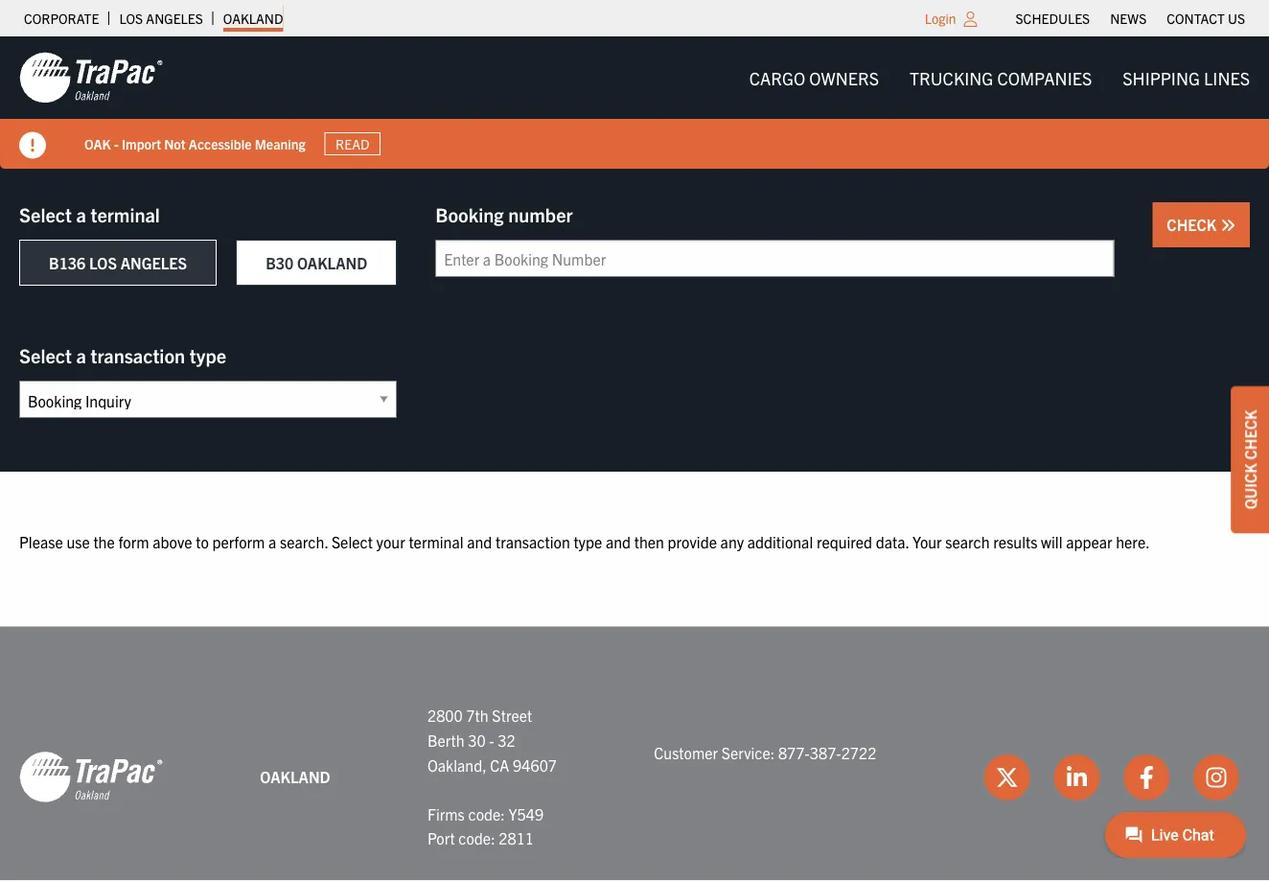 Task type: describe. For each thing, give the bounding box(es) containing it.
additional
[[748, 532, 813, 551]]

booking number
[[435, 202, 573, 226]]

port
[[428, 828, 455, 848]]

Booking number text field
[[435, 240, 1114, 277]]

appear
[[1066, 532, 1113, 551]]

cargo owners link
[[734, 58, 894, 97]]

please use the form above to perform a search. select your terminal and transaction type and then provide any additional required data. your search results will appear here.
[[19, 532, 1150, 551]]

7th
[[466, 706, 489, 725]]

0 vertical spatial transaction
[[91, 343, 185, 367]]

search
[[946, 532, 990, 551]]

provide
[[668, 532, 717, 551]]

oak
[[84, 135, 111, 152]]

menu bar containing schedules
[[1006, 5, 1255, 32]]

import
[[122, 135, 161, 152]]

customer
[[654, 742, 718, 762]]

firms
[[428, 804, 465, 823]]

cargo owners
[[749, 67, 879, 88]]

data.
[[876, 532, 909, 551]]

firms code:  y549 port code:  2811
[[428, 804, 544, 848]]

here.
[[1116, 532, 1150, 551]]

trucking companies link
[[894, 58, 1108, 97]]

2800 7th street berth 30 - 32 oakland, ca 94607
[[428, 706, 557, 774]]

quick check
[[1241, 410, 1260, 509]]

2800
[[428, 706, 463, 725]]

2 and from the left
[[606, 532, 631, 551]]

booking
[[435, 202, 504, 226]]

required
[[817, 532, 872, 551]]

quick
[[1241, 463, 1260, 509]]

shipping lines
[[1123, 67, 1250, 88]]

trucking companies
[[910, 67, 1092, 88]]

0 vertical spatial angeles
[[146, 10, 203, 27]]

menu bar inside banner
[[734, 58, 1265, 97]]

- inside 2800 7th street berth 30 - 32 oakland, ca 94607
[[489, 730, 494, 749]]

login
[[925, 10, 956, 27]]

lines
[[1204, 67, 1250, 88]]

above
[[153, 532, 192, 551]]

customer service: 877-387-2722
[[654, 742, 877, 762]]

use
[[67, 532, 90, 551]]

trucking
[[910, 67, 993, 88]]

1 vertical spatial transaction
[[496, 532, 570, 551]]

shipping
[[1123, 67, 1200, 88]]

877-
[[778, 742, 810, 762]]

1 vertical spatial terminal
[[409, 532, 464, 551]]

read
[[336, 135, 370, 152]]

meaning
[[255, 135, 305, 152]]

solid image
[[19, 132, 46, 159]]

b136 los angeles
[[49, 253, 187, 272]]

schedules link
[[1016, 5, 1090, 32]]

footer containing 2800 7th street
[[0, 627, 1269, 881]]

number
[[508, 202, 573, 226]]

companies
[[997, 67, 1092, 88]]

banner containing cargo owners
[[0, 36, 1269, 169]]

los inside "los angeles" link
[[119, 10, 143, 27]]

select a terminal
[[19, 202, 160, 226]]

1 vertical spatial angeles
[[120, 253, 187, 272]]

a for transaction
[[76, 343, 86, 367]]

2 vertical spatial select
[[332, 532, 373, 551]]

oak - import not accessible meaning
[[84, 135, 305, 152]]

oakland image for banner containing cargo owners
[[19, 51, 163, 104]]

your
[[376, 532, 405, 551]]

your
[[913, 532, 942, 551]]

oakland image for footer containing 2800 7th street
[[19, 750, 163, 804]]

1 vertical spatial check
[[1241, 410, 1260, 460]]

oakland link
[[223, 5, 283, 32]]

32
[[498, 730, 516, 749]]

oakland inside footer
[[260, 767, 330, 786]]

b30 oakland
[[266, 253, 367, 272]]

will
[[1041, 532, 1063, 551]]

y549
[[509, 804, 544, 823]]



Task type: locate. For each thing, give the bounding box(es) containing it.
footer
[[0, 627, 1269, 881]]

then
[[634, 532, 664, 551]]

- inside banner
[[114, 135, 119, 152]]

0 vertical spatial menu bar
[[1006, 5, 1255, 32]]

0 horizontal spatial terminal
[[91, 202, 160, 226]]

oakland,
[[428, 755, 487, 774]]

b30
[[266, 253, 294, 272]]

1 oakland image from the top
[[19, 51, 163, 104]]

2 vertical spatial oakland
[[260, 767, 330, 786]]

1 vertical spatial a
[[76, 343, 86, 367]]

0 vertical spatial check
[[1167, 215, 1220, 234]]

a down the b136
[[76, 343, 86, 367]]

0 vertical spatial los
[[119, 10, 143, 27]]

ca
[[490, 755, 509, 774]]

1 vertical spatial oakland image
[[19, 750, 163, 804]]

1 horizontal spatial and
[[606, 532, 631, 551]]

code: right port
[[459, 828, 495, 848]]

0 horizontal spatial transaction
[[91, 343, 185, 367]]

b136
[[49, 253, 86, 272]]

code: up 2811
[[468, 804, 505, 823]]

to
[[196, 532, 209, 551]]

1 vertical spatial code:
[[459, 828, 495, 848]]

30
[[468, 730, 486, 749]]

menu bar
[[1006, 5, 1255, 32], [734, 58, 1265, 97]]

check
[[1167, 215, 1220, 234], [1241, 410, 1260, 460]]

select for select a terminal
[[19, 202, 72, 226]]

1 vertical spatial menu bar
[[734, 58, 1265, 97]]

accessible
[[189, 135, 252, 152]]

shipping lines link
[[1108, 58, 1265, 97]]

select left your at the bottom of the page
[[332, 532, 373, 551]]

select for select a transaction type
[[19, 343, 72, 367]]

0 horizontal spatial and
[[467, 532, 492, 551]]

-
[[114, 135, 119, 152], [489, 730, 494, 749]]

contact
[[1167, 10, 1225, 27]]

0 horizontal spatial los
[[89, 253, 117, 272]]

corporate link
[[24, 5, 99, 32]]

2 oakland image from the top
[[19, 750, 163, 804]]

angeles down select a terminal
[[120, 253, 187, 272]]

and right your at the bottom of the page
[[467, 532, 492, 551]]

2811
[[499, 828, 534, 848]]

angeles
[[146, 10, 203, 27], [120, 253, 187, 272]]

0 vertical spatial terminal
[[91, 202, 160, 226]]

perform
[[212, 532, 265, 551]]

1 vertical spatial oakland
[[297, 253, 367, 272]]

select down the b136
[[19, 343, 72, 367]]

2722
[[841, 742, 877, 762]]

0 vertical spatial select
[[19, 202, 72, 226]]

1 horizontal spatial terminal
[[409, 532, 464, 551]]

terminal right your at the bottom of the page
[[409, 532, 464, 551]]

menu bar up the shipping
[[1006, 5, 1255, 32]]

los
[[119, 10, 143, 27], [89, 253, 117, 272]]

read link
[[325, 132, 381, 155]]

1 horizontal spatial transaction
[[496, 532, 570, 551]]

please
[[19, 532, 63, 551]]

1 and from the left
[[467, 532, 492, 551]]

form
[[118, 532, 149, 551]]

1 horizontal spatial -
[[489, 730, 494, 749]]

and left then
[[606, 532, 631, 551]]

cargo
[[749, 67, 805, 88]]

los angeles link
[[119, 5, 203, 32]]

los angeles
[[119, 10, 203, 27]]

- right "30"
[[489, 730, 494, 749]]

0 horizontal spatial -
[[114, 135, 119, 152]]

street
[[492, 706, 532, 725]]

light image
[[964, 12, 977, 27]]

a up the b136
[[76, 202, 86, 226]]

corporate
[[24, 10, 99, 27]]

1 horizontal spatial check
[[1241, 410, 1260, 460]]

1 horizontal spatial type
[[574, 532, 602, 551]]

search.
[[280, 532, 328, 551]]

oakland
[[223, 10, 283, 27], [297, 253, 367, 272], [260, 767, 330, 786]]

0 vertical spatial a
[[76, 202, 86, 226]]

1 vertical spatial select
[[19, 343, 72, 367]]

94607
[[513, 755, 557, 774]]

2 vertical spatial a
[[268, 532, 276, 551]]

news link
[[1110, 5, 1147, 32]]

code:
[[468, 804, 505, 823], [459, 828, 495, 848]]

1 vertical spatial los
[[89, 253, 117, 272]]

us
[[1228, 10, 1245, 27]]

menu bar containing cargo owners
[[734, 58, 1265, 97]]

0 vertical spatial code:
[[468, 804, 505, 823]]

select a transaction type
[[19, 343, 226, 367]]

a for terminal
[[76, 202, 86, 226]]

0 horizontal spatial type
[[190, 343, 226, 367]]

0 vertical spatial type
[[190, 343, 226, 367]]

0 vertical spatial oakland image
[[19, 51, 163, 104]]

1 vertical spatial type
[[574, 532, 602, 551]]

oakland image inside banner
[[19, 51, 163, 104]]

oakland image
[[19, 51, 163, 104], [19, 750, 163, 804]]

los right corporate
[[119, 10, 143, 27]]

terminal up b136 los angeles
[[91, 202, 160, 226]]

contact us
[[1167, 10, 1245, 27]]

angeles left oakland link
[[146, 10, 203, 27]]

news
[[1110, 10, 1147, 27]]

a left search.
[[268, 532, 276, 551]]

contact us link
[[1167, 5, 1245, 32]]

select
[[19, 202, 72, 226], [19, 343, 72, 367], [332, 532, 373, 551]]

any
[[721, 532, 744, 551]]

service:
[[722, 742, 775, 762]]

solid image
[[1220, 218, 1236, 233]]

terminal
[[91, 202, 160, 226], [409, 532, 464, 551]]

1 horizontal spatial los
[[119, 10, 143, 27]]

transaction
[[91, 343, 185, 367], [496, 532, 570, 551]]

387-
[[810, 742, 841, 762]]

the
[[93, 532, 115, 551]]

check button
[[1153, 202, 1250, 247]]

results
[[993, 532, 1038, 551]]

- right oak
[[114, 135, 119, 152]]

and
[[467, 532, 492, 551], [606, 532, 631, 551]]

0 vertical spatial -
[[114, 135, 119, 152]]

quick check link
[[1231, 386, 1269, 533]]

0 horizontal spatial check
[[1167, 215, 1220, 234]]

login link
[[925, 10, 956, 27]]

type
[[190, 343, 226, 367], [574, 532, 602, 551]]

not
[[164, 135, 186, 152]]

a
[[76, 202, 86, 226], [76, 343, 86, 367], [268, 532, 276, 551]]

menu bar down light image
[[734, 58, 1265, 97]]

0 vertical spatial oakland
[[223, 10, 283, 27]]

berth
[[428, 730, 465, 749]]

select up the b136
[[19, 202, 72, 226]]

owners
[[809, 67, 879, 88]]

oakland image inside footer
[[19, 750, 163, 804]]

banner
[[0, 36, 1269, 169]]

schedules
[[1016, 10, 1090, 27]]

check inside button
[[1167, 215, 1220, 234]]

los right the b136
[[89, 253, 117, 272]]

1 vertical spatial -
[[489, 730, 494, 749]]



Task type: vqa. For each thing, say whether or not it's contained in the screenshot.
the topmost solid Image
yes



